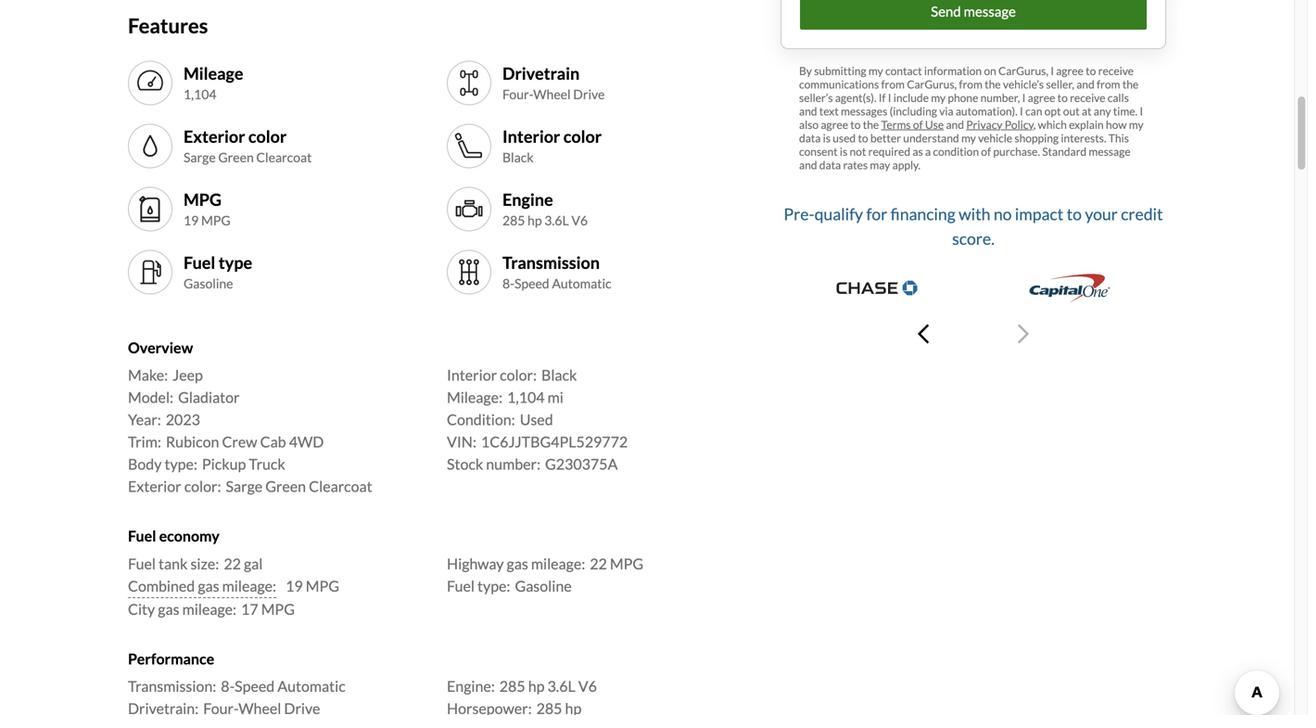 Task type: locate. For each thing, give the bounding box(es) containing it.
3 from from the left
[[1097, 77, 1121, 91]]

interests.
[[1062, 131, 1107, 144]]

1 vertical spatial speed
[[235, 677, 275, 695]]

0 vertical spatial 285
[[503, 213, 525, 228]]

green down truck
[[266, 477, 306, 496]]

fuel left economy
[[128, 527, 156, 545]]

0 vertical spatial sarge
[[184, 149, 216, 165]]

use
[[926, 118, 945, 131]]

mpg inside highway gas mileage: 22 mpg fuel type: gasoline
[[610, 555, 644, 573]]

2 22 from the left
[[590, 555, 607, 573]]

automation).
[[956, 104, 1018, 118]]

mileage: down gal
[[222, 577, 277, 595]]

1 horizontal spatial gasoline
[[515, 577, 572, 595]]

0 horizontal spatial agree
[[821, 118, 849, 131]]

type: down highway in the left of the page
[[478, 577, 511, 595]]

0 horizontal spatial color:
[[184, 477, 221, 496]]

interior
[[503, 126, 561, 146], [447, 366, 497, 384]]

1 horizontal spatial 19
[[286, 577, 303, 595]]

0 vertical spatial type:
[[165, 455, 197, 473]]

1 vertical spatial black
[[542, 366, 577, 384]]

fuel inside highway gas mileage: 22 mpg fuel type: gasoline
[[447, 577, 475, 595]]

1 horizontal spatial type:
[[478, 577, 511, 595]]

speed for transmission:
[[235, 677, 275, 695]]

jeep
[[173, 366, 203, 384]]

1 vertical spatial 3.6l
[[548, 677, 576, 695]]

mileage: right highway in the left of the page
[[531, 555, 586, 573]]

speed down transmission
[[515, 276, 550, 291]]

from up any at top
[[1097, 77, 1121, 91]]

1 horizontal spatial automatic
[[552, 276, 612, 291]]

0 horizontal spatial gasoline
[[184, 276, 233, 291]]

with
[[959, 204, 991, 224]]

1 horizontal spatial green
[[266, 477, 306, 496]]

interior inside interior color: black mileage: 1,104 mi condition: used vin: 1c6jjtbg4pl529772 stock number: g230375a
[[447, 366, 497, 384]]

any
[[1094, 104, 1112, 118]]

0 vertical spatial v6
[[572, 213, 588, 228]]

interior for color:
[[447, 366, 497, 384]]

1 horizontal spatial is
[[840, 144, 848, 158]]

22 inside highway gas mileage: 22 mpg fuel type: gasoline
[[590, 555, 607, 573]]

gas down combined
[[158, 600, 180, 618]]

send
[[932, 3, 962, 19]]

clearcoat
[[256, 149, 312, 165], [309, 477, 373, 496]]

0 vertical spatial 1,104
[[184, 86, 217, 102]]

1 vertical spatial exterior
[[128, 477, 181, 496]]

receive
[[1099, 64, 1135, 77], [1071, 91, 1106, 104]]

1 vertical spatial v6
[[579, 677, 597, 695]]

color: up used
[[500, 366, 537, 384]]

speed inside transmission 8-speed automatic
[[515, 276, 550, 291]]

black inside interior color black
[[503, 149, 534, 165]]

1 horizontal spatial color:
[[500, 366, 537, 384]]

black inside interior color: black mileage: 1,104 mi condition: used vin: 1c6jjtbg4pl529772 stock number: g230375a
[[542, 366, 577, 384]]

0 vertical spatial 8-
[[503, 276, 515, 291]]

speed
[[515, 276, 550, 291], [235, 677, 275, 695]]

to
[[1086, 64, 1097, 77], [1058, 91, 1068, 104], [851, 118, 861, 131], [859, 131, 869, 144], [1067, 204, 1083, 224]]

number:
[[486, 455, 541, 473]]

0 horizontal spatial 1,104
[[184, 86, 217, 102]]

interior for color
[[503, 126, 561, 146]]

8- right transmission image
[[503, 276, 515, 291]]

color: inside interior color: black mileage: 1,104 mi condition: used vin: 1c6jjtbg4pl529772 stock number: g230375a
[[500, 366, 537, 384]]

message right send
[[964, 3, 1017, 19]]

exterior inside the make: jeep model: gladiator year: 2023 trim: rubicon crew cab 4wd body type: pickup truck exterior color: sarge green clearcoat
[[128, 477, 181, 496]]

0 vertical spatial agree
[[1057, 64, 1084, 77]]

gal
[[244, 555, 263, 573]]

the left terms
[[863, 118, 880, 131]]

1 22 from the left
[[224, 555, 241, 573]]

fuel left type
[[184, 252, 216, 273]]

data down the text in the top of the page
[[800, 131, 821, 144]]

0 horizontal spatial the
[[863, 118, 880, 131]]

on
[[985, 64, 997, 77]]

1 vertical spatial clearcoat
[[309, 477, 373, 496]]

1 vertical spatial of
[[982, 144, 992, 158]]

gasoline
[[184, 276, 233, 291], [515, 577, 572, 595]]

seller,
[[1047, 77, 1075, 91]]

1 horizontal spatial 1,104
[[507, 388, 545, 407]]

exterior down "body"
[[128, 477, 181, 496]]

1,104 up used
[[507, 388, 545, 407]]

1,104 inside interior color: black mileage: 1,104 mi condition: used vin: 1c6jjtbg4pl529772 stock number: g230375a
[[507, 388, 545, 407]]

0 vertical spatial speed
[[515, 276, 550, 291]]

out
[[1064, 104, 1080, 118]]

v6 for engine:
[[579, 677, 597, 695]]

3.6l inside engine 285 hp 3.6l v6
[[545, 213, 569, 228]]

1 horizontal spatial black
[[542, 366, 577, 384]]

exterior down the mileage 1,104
[[184, 126, 245, 146]]

0 horizontal spatial 19
[[184, 213, 199, 228]]

fuel up combined
[[128, 555, 156, 573]]

engine
[[503, 189, 553, 210]]

send message
[[932, 3, 1017, 19]]

fuel inside the fuel type gasoline
[[184, 252, 216, 273]]

0 horizontal spatial of
[[914, 118, 924, 131]]

i right if
[[889, 91, 892, 104]]

of down privacy
[[982, 144, 992, 158]]

mi
[[548, 388, 564, 407]]

0 horizontal spatial exterior
[[128, 477, 181, 496]]

and
[[1077, 77, 1095, 91], [800, 104, 818, 118], [947, 118, 965, 131], [800, 158, 818, 171]]

1 horizontal spatial agree
[[1029, 91, 1056, 104]]

(including
[[890, 104, 938, 118]]

to right used
[[859, 131, 869, 144]]

3.6l right the engine:
[[548, 677, 576, 695]]

to down agent(s).
[[851, 118, 861, 131]]

of left use
[[914, 118, 924, 131]]

gasoline inside highway gas mileage: 22 mpg fuel type: gasoline
[[515, 577, 572, 595]]

0 horizontal spatial green
[[218, 149, 254, 165]]

engine:
[[447, 677, 495, 695]]

3.6l for engine
[[545, 213, 569, 228]]

mileage:
[[531, 555, 586, 573], [222, 577, 277, 595], [182, 600, 237, 618]]

0 horizontal spatial 8-
[[221, 677, 235, 695]]

black up mi
[[542, 366, 577, 384]]

i left can
[[1020, 104, 1024, 118]]

0 vertical spatial mileage:
[[531, 555, 586, 573]]

time.
[[1114, 104, 1138, 118]]

mileage: left "17"
[[182, 600, 237, 618]]

1 vertical spatial interior
[[447, 366, 497, 384]]

1,104 inside the mileage 1,104
[[184, 86, 217, 102]]

1 from from the left
[[882, 77, 905, 91]]

hp
[[528, 213, 542, 228], [529, 677, 545, 695]]

0 vertical spatial gas
[[507, 555, 529, 573]]

gas right highway in the left of the page
[[507, 555, 529, 573]]

0 horizontal spatial type:
[[165, 455, 197, 473]]

number,
[[981, 91, 1021, 104]]

message
[[964, 3, 1017, 19], [1090, 144, 1131, 158]]

1 horizontal spatial interior
[[503, 126, 561, 146]]

from up (including
[[882, 77, 905, 91]]

1 vertical spatial gasoline
[[515, 577, 572, 595]]

automatic for transmission
[[552, 276, 612, 291]]

1 color from the left
[[249, 126, 287, 146]]

vehicle
[[979, 131, 1013, 144]]

0 vertical spatial message
[[964, 3, 1017, 19]]

transmission: 8-speed automatic
[[128, 677, 346, 695]]

interior up mileage:
[[447, 366, 497, 384]]

is
[[823, 131, 831, 144], [840, 144, 848, 158]]

285
[[503, 213, 525, 228], [500, 677, 526, 695]]

1 horizontal spatial of
[[982, 144, 992, 158]]

is left not
[[840, 144, 848, 158]]

1 horizontal spatial exterior
[[184, 126, 245, 146]]

8-
[[503, 276, 515, 291], [221, 677, 235, 695]]

agree
[[1057, 64, 1084, 77], [1029, 91, 1056, 104], [821, 118, 849, 131]]

exterior inside exterior color sarge green clearcoat
[[184, 126, 245, 146]]

hp down the engine
[[528, 213, 542, 228]]

the up time.
[[1123, 77, 1139, 91]]

0 horizontal spatial automatic
[[278, 677, 346, 695]]

color inside interior color black
[[564, 126, 602, 146]]

1 horizontal spatial color
[[564, 126, 602, 146]]

285 down the engine
[[503, 213, 525, 228]]

is left used
[[823, 131, 831, 144]]

0 horizontal spatial speed
[[235, 677, 275, 695]]

phone
[[948, 91, 979, 104]]

automatic for transmission:
[[278, 677, 346, 695]]

interior inside interior color black
[[503, 126, 561, 146]]

sarge inside the make: jeep model: gladiator year: 2023 trim: rubicon crew cab 4wd body type: pickup truck exterior color: sarge green clearcoat
[[226, 477, 263, 496]]

receive up explain
[[1071, 91, 1106, 104]]

make: jeep model: gladiator year: 2023 trim: rubicon crew cab 4wd body type: pickup truck exterior color: sarge green clearcoat
[[128, 366, 373, 496]]

may
[[871, 158, 891, 171]]

highway
[[447, 555, 504, 573]]

0 horizontal spatial color
[[249, 126, 287, 146]]

text
[[820, 104, 839, 118]]

green up mpg 19 mpg
[[218, 149, 254, 165]]

0 vertical spatial clearcoat
[[256, 149, 312, 165]]

1 vertical spatial 1,104
[[507, 388, 545, 407]]

1 vertical spatial receive
[[1071, 91, 1106, 104]]

and right use
[[947, 118, 965, 131]]

22 inside fuel tank size: 22 gal combined gas mileage: 19 mpg city gas mileage: 17 mpg
[[224, 555, 241, 573]]

city
[[128, 600, 155, 618]]

gladiator
[[178, 388, 240, 407]]

engine image
[[455, 194, 484, 224]]

285 right the engine:
[[500, 677, 526, 695]]

overview
[[128, 339, 193, 357]]

1 horizontal spatial speed
[[515, 276, 550, 291]]

0 horizontal spatial from
[[882, 77, 905, 91]]

0 horizontal spatial black
[[503, 149, 534, 165]]

1 vertical spatial 19
[[286, 577, 303, 595]]

2 vertical spatial gas
[[158, 600, 180, 618]]

0 vertical spatial color:
[[500, 366, 537, 384]]

message inside , which explain how my data is used to better understand my vehicle shopping interests. this consent is not required as a condition of purchase. standard message and data rates may apply.
[[1090, 144, 1131, 158]]

to left 'at'
[[1058, 91, 1068, 104]]

transmission 8-speed automatic
[[503, 252, 612, 291]]

2 horizontal spatial agree
[[1057, 64, 1084, 77]]

size:
[[191, 555, 219, 573]]

black
[[503, 149, 534, 165], [542, 366, 577, 384]]

crew
[[222, 433, 257, 451]]

purchase.
[[994, 144, 1041, 158]]

8- inside transmission 8-speed automatic
[[503, 276, 515, 291]]

1 horizontal spatial cargurus,
[[999, 64, 1049, 77]]

type: down rubicon
[[165, 455, 197, 473]]

apply.
[[893, 158, 921, 171]]

to inside pre-qualify for financing with no impact to your credit score.
[[1067, 204, 1083, 224]]

fuel down highway in the left of the page
[[447, 577, 475, 595]]

interior down four-
[[503, 126, 561, 146]]

1 vertical spatial gas
[[198, 577, 219, 595]]

sarge right exterior color icon
[[184, 149, 216, 165]]

to left your on the top of page
[[1067, 204, 1083, 224]]

fuel for economy
[[128, 527, 156, 545]]

and down the also
[[800, 158, 818, 171]]

1,104 down mileage in the left top of the page
[[184, 86, 217, 102]]

1 vertical spatial green
[[266, 477, 306, 496]]

8- right transmission:
[[221, 677, 235, 695]]

0 horizontal spatial sarge
[[184, 149, 216, 165]]

truck
[[249, 455, 286, 473]]

message down how
[[1090, 144, 1131, 158]]

0 horizontal spatial gas
[[158, 600, 180, 618]]

1 vertical spatial hp
[[529, 677, 545, 695]]

also
[[800, 118, 819, 131]]

cargurus, up via
[[908, 77, 957, 91]]

2 color from the left
[[564, 126, 602, 146]]

color
[[249, 126, 287, 146], [564, 126, 602, 146]]

agree up ,
[[1029, 91, 1056, 104]]

0 vertical spatial hp
[[528, 213, 542, 228]]

1 vertical spatial 285
[[500, 677, 526, 695]]

exterior color sarge green clearcoat
[[184, 126, 312, 165]]

1 horizontal spatial sarge
[[226, 477, 263, 496]]

0 horizontal spatial interior
[[447, 366, 497, 384]]

data left "rates"
[[820, 158, 842, 171]]

of inside , which explain how my data is used to better understand my vehicle shopping interests. this consent is not required as a condition of purchase. standard message and data rates may apply.
[[982, 144, 992, 158]]

1 horizontal spatial 8-
[[503, 276, 515, 291]]

speed down "17"
[[235, 677, 275, 695]]

hp for engine
[[528, 213, 542, 228]]

rubicon
[[166, 433, 219, 451]]

to right seller,
[[1086, 64, 1097, 77]]

0 horizontal spatial message
[[964, 3, 1017, 19]]

0 vertical spatial 19
[[184, 213, 199, 228]]

0 horizontal spatial 22
[[224, 555, 241, 573]]

1 horizontal spatial message
[[1090, 144, 1131, 158]]

cargurus, right 'on'
[[999, 64, 1049, 77]]

22
[[224, 555, 241, 573], [590, 555, 607, 573]]

285 inside engine 285 hp 3.6l v6
[[503, 213, 525, 228]]

fuel for tank
[[128, 555, 156, 573]]

and inside , which explain how my data is used to better understand my vehicle shopping interests. this consent is not required as a condition of purchase. standard message and data rates may apply.
[[800, 158, 818, 171]]

1 vertical spatial type:
[[478, 577, 511, 595]]

1 vertical spatial color:
[[184, 477, 221, 496]]

0 vertical spatial of
[[914, 118, 924, 131]]

agree right the also
[[821, 118, 849, 131]]

black up the engine
[[503, 149, 534, 165]]

0 vertical spatial interior
[[503, 126, 561, 146]]

agree up the out
[[1057, 64, 1084, 77]]

of
[[914, 118, 924, 131], [982, 144, 992, 158]]

contact
[[886, 64, 923, 77]]

from left 'on'
[[960, 77, 983, 91]]

drivetrain four-wheel drive
[[503, 63, 605, 102]]

0 vertical spatial automatic
[[552, 276, 612, 291]]

2 hp from the top
[[529, 677, 545, 695]]

i right time.
[[1140, 104, 1144, 118]]

8- for transmission:
[[221, 677, 235, 695]]

1 vertical spatial agree
[[1029, 91, 1056, 104]]

highway gas mileage: 22 mpg fuel type: gasoline
[[447, 555, 644, 595]]

automatic
[[552, 276, 612, 291], [278, 677, 346, 695]]

1 horizontal spatial 22
[[590, 555, 607, 573]]

0 vertical spatial green
[[218, 149, 254, 165]]

color inside exterior color sarge green clearcoat
[[249, 126, 287, 146]]

19 inside mpg 19 mpg
[[184, 213, 199, 228]]

gas down size: on the bottom
[[198, 577, 219, 595]]

fuel inside fuel tank size: 22 gal combined gas mileage: 19 mpg city gas mileage: 17 mpg
[[128, 555, 156, 573]]

0 vertical spatial data
[[800, 131, 821, 144]]

type: inside highway gas mileage: 22 mpg fuel type: gasoline
[[478, 577, 511, 595]]

information
[[925, 64, 982, 77]]

automatic inside transmission 8-speed automatic
[[552, 276, 612, 291]]

mileage 1,104
[[184, 63, 244, 102]]

clearcoat inside the make: jeep model: gladiator year: 2023 trim: rubicon crew cab 4wd body type: pickup truck exterior color: sarge green clearcoat
[[309, 477, 373, 496]]

gas
[[507, 555, 529, 573], [198, 577, 219, 595], [158, 600, 180, 618]]

1 horizontal spatial from
[[960, 77, 983, 91]]

1 vertical spatial message
[[1090, 144, 1131, 158]]

used
[[833, 131, 856, 144]]

1 vertical spatial sarge
[[226, 477, 263, 496]]

1 vertical spatial automatic
[[278, 677, 346, 695]]

better
[[871, 131, 902, 144]]

2 from from the left
[[960, 77, 983, 91]]

the up automation).
[[985, 77, 1002, 91]]

22 for gal
[[224, 555, 241, 573]]

hp right the engine:
[[529, 677, 545, 695]]

agent(s).
[[836, 91, 877, 104]]

submitting
[[815, 64, 867, 77]]

3.6l down the engine
[[545, 213, 569, 228]]

to inside , which explain how my data is used to better understand my vehicle shopping interests. this consent is not required as a condition of purchase. standard message and data rates may apply.
[[859, 131, 869, 144]]

19 inside fuel tank size: 22 gal combined gas mileage: 19 mpg city gas mileage: 17 mpg
[[286, 577, 303, 595]]

2 horizontal spatial gas
[[507, 555, 529, 573]]

0 vertical spatial exterior
[[184, 126, 245, 146]]

seller's
[[800, 91, 834, 104]]

at
[[1083, 104, 1092, 118]]

transmission image
[[455, 257, 484, 287]]

1 hp from the top
[[528, 213, 542, 228]]

mpg
[[184, 189, 222, 210], [201, 213, 231, 228], [610, 555, 644, 573], [306, 577, 340, 595], [261, 600, 295, 618]]

data
[[800, 131, 821, 144], [820, 158, 842, 171]]

0 vertical spatial black
[[503, 149, 534, 165]]

1 vertical spatial 8-
[[221, 677, 235, 695]]

cargurus,
[[999, 64, 1049, 77], [908, 77, 957, 91]]

sarge inside exterior color sarge green clearcoat
[[184, 149, 216, 165]]

i
[[1051, 64, 1055, 77], [889, 91, 892, 104], [1023, 91, 1026, 104], [1020, 104, 1024, 118], [1140, 104, 1144, 118]]

2 horizontal spatial from
[[1097, 77, 1121, 91]]

v6
[[572, 213, 588, 228], [579, 677, 597, 695]]

receive up calls
[[1099, 64, 1135, 77]]

sarge down pickup
[[226, 477, 263, 496]]

color: down pickup
[[184, 477, 221, 496]]

trim:
[[128, 433, 161, 451]]

can
[[1026, 104, 1043, 118]]

hp inside engine 285 hp 3.6l v6
[[528, 213, 542, 228]]

v6 inside engine 285 hp 3.6l v6
[[572, 213, 588, 228]]



Task type: vqa. For each thing, say whether or not it's contained in the screenshot.
now
no



Task type: describe. For each thing, give the bounding box(es) containing it.
2 vertical spatial agree
[[821, 118, 849, 131]]

consent
[[800, 144, 838, 158]]

color: inside the make: jeep model: gladiator year: 2023 trim: rubicon crew cab 4wd body type: pickup truck exterior color: sarge green clearcoat
[[184, 477, 221, 496]]

not
[[850, 144, 867, 158]]

1 horizontal spatial the
[[985, 77, 1002, 91]]

mileage
[[184, 63, 244, 83]]

and left the text in the top of the page
[[800, 104, 818, 118]]

via
[[940, 104, 954, 118]]

economy
[[159, 527, 220, 545]]

285 for engine
[[503, 213, 525, 228]]

clearcoat inside exterior color sarge green clearcoat
[[256, 149, 312, 165]]

engine: 285 hp 3.6l v6
[[447, 677, 597, 695]]

mpg 19 mpg
[[184, 189, 231, 228]]

i right vehicle's
[[1051, 64, 1055, 77]]

chevron left image
[[918, 323, 930, 345]]

interior color black
[[503, 126, 602, 165]]

by
[[800, 64, 813, 77]]

my right how
[[1130, 118, 1144, 131]]

mileage: inside highway gas mileage: 22 mpg fuel type: gasoline
[[531, 555, 586, 573]]

, which explain how my data is used to better understand my vehicle shopping interests. this consent is not required as a condition of purchase. standard message and data rates may apply.
[[800, 118, 1144, 171]]

body
[[128, 455, 162, 473]]

17
[[241, 600, 258, 618]]

pre-
[[784, 204, 815, 224]]

required
[[869, 144, 911, 158]]

model:
[[128, 388, 174, 407]]

drivetrain
[[503, 63, 580, 83]]

features
[[128, 13, 208, 38]]

send message button
[[801, 0, 1148, 29]]

8- for transmission
[[503, 276, 515, 291]]

1 vertical spatial data
[[820, 158, 842, 171]]

v6 for engine
[[572, 213, 588, 228]]

no
[[994, 204, 1013, 224]]

green inside exterior color sarge green clearcoat
[[218, 149, 254, 165]]

1c6jjtbg4pl529772
[[481, 433, 628, 451]]

fuel for type
[[184, 252, 216, 273]]

message inside button
[[964, 3, 1017, 19]]

policy
[[1005, 118, 1034, 131]]

hp for engine:
[[529, 677, 545, 695]]

0 horizontal spatial is
[[823, 131, 831, 144]]

opt
[[1045, 104, 1062, 118]]

1 horizontal spatial gas
[[198, 577, 219, 595]]

which
[[1039, 118, 1068, 131]]

by submitting my contact information on cargurus, i agree to receive communications from cargurus, from the vehicle's seller, and from the seller's agent(s). if i include my phone number, i agree to receive calls and text messages (including via automation). i can opt out at any time. i also agree to the
[[800, 64, 1144, 131]]

type: inside the make: jeep model: gladiator year: 2023 trim: rubicon crew cab 4wd body type: pickup truck exterior color: sarge green clearcoat
[[165, 455, 197, 473]]

vin:
[[447, 433, 477, 451]]

financing
[[891, 204, 956, 224]]

speed for transmission
[[515, 276, 550, 291]]

color for exterior color
[[249, 126, 287, 146]]

used
[[520, 411, 554, 429]]

your
[[1086, 204, 1119, 224]]

shopping
[[1015, 131, 1059, 144]]

condition
[[934, 144, 980, 158]]

impact
[[1016, 204, 1064, 224]]

mileage:
[[447, 388, 503, 407]]

mileage image
[[135, 68, 165, 98]]

mpg image
[[135, 194, 165, 224]]

year:
[[128, 411, 161, 429]]

22 for mpg
[[590, 555, 607, 573]]

include
[[894, 91, 929, 104]]

interior color image
[[455, 131, 484, 161]]

terms of use and privacy policy
[[882, 118, 1034, 131]]

calls
[[1108, 91, 1130, 104]]

fuel tank size: 22 gal combined gas mileage: 19 mpg city gas mileage: 17 mpg
[[128, 555, 340, 618]]

0 horizontal spatial cargurus,
[[908, 77, 957, 91]]

fuel economy
[[128, 527, 220, 545]]

drive
[[574, 86, 605, 102]]

how
[[1107, 118, 1128, 131]]

4wd
[[289, 433, 324, 451]]

standard
[[1043, 144, 1087, 158]]

condition:
[[447, 411, 516, 429]]

pre-qualify for financing with no impact to your credit score.
[[784, 204, 1164, 248]]

engine 285 hp 3.6l v6
[[503, 189, 588, 228]]

terms
[[882, 118, 911, 131]]

gasoline inside the fuel type gasoline
[[184, 276, 233, 291]]

type
[[219, 252, 252, 273]]

terms of use link
[[882, 118, 945, 131]]

pickup
[[202, 455, 246, 473]]

vehicle's
[[1004, 77, 1045, 91]]

black for color
[[503, 149, 534, 165]]

my up if
[[869, 64, 884, 77]]

my left vehicle
[[962, 131, 977, 144]]

285 for engine:
[[500, 677, 526, 695]]

cab
[[260, 433, 286, 451]]

this
[[1109, 131, 1130, 144]]

green inside the make: jeep model: gladiator year: 2023 trim: rubicon crew cab 4wd body type: pickup truck exterior color: sarge green clearcoat
[[266, 477, 306, 496]]

as
[[913, 144, 924, 158]]

interior color: black mileage: 1,104 mi condition: used vin: 1c6jjtbg4pl529772 stock number: g230375a
[[447, 366, 628, 473]]

explain
[[1070, 118, 1105, 131]]

i right number,
[[1023, 91, 1026, 104]]

rates
[[844, 158, 868, 171]]

2 horizontal spatial the
[[1123, 77, 1139, 91]]

my left the phone
[[932, 91, 946, 104]]

make:
[[128, 366, 168, 384]]

chevron right image
[[1019, 323, 1030, 345]]

performance
[[128, 650, 215, 668]]

for
[[867, 204, 888, 224]]

a
[[926, 144, 931, 158]]

qualify
[[815, 204, 864, 224]]

transmission
[[503, 252, 600, 273]]

2 vertical spatial mileage:
[[182, 600, 237, 618]]

3.6l for engine:
[[548, 677, 576, 695]]

1 vertical spatial mileage:
[[222, 577, 277, 595]]

wheel
[[534, 86, 571, 102]]

exterior color image
[[135, 131, 165, 161]]

color for interior color
[[564, 126, 602, 146]]

transmission:
[[128, 677, 216, 695]]

four-
[[503, 86, 534, 102]]

drivetrain image
[[455, 68, 484, 98]]

and right seller,
[[1077, 77, 1095, 91]]

gas inside highway gas mileage: 22 mpg fuel type: gasoline
[[507, 555, 529, 573]]

stock
[[447, 455, 484, 473]]

pre-qualify for financing with no impact to your credit score. button
[[781, 194, 1167, 362]]

black for color:
[[542, 366, 577, 384]]

fuel type image
[[135, 257, 165, 287]]

0 vertical spatial receive
[[1099, 64, 1135, 77]]



